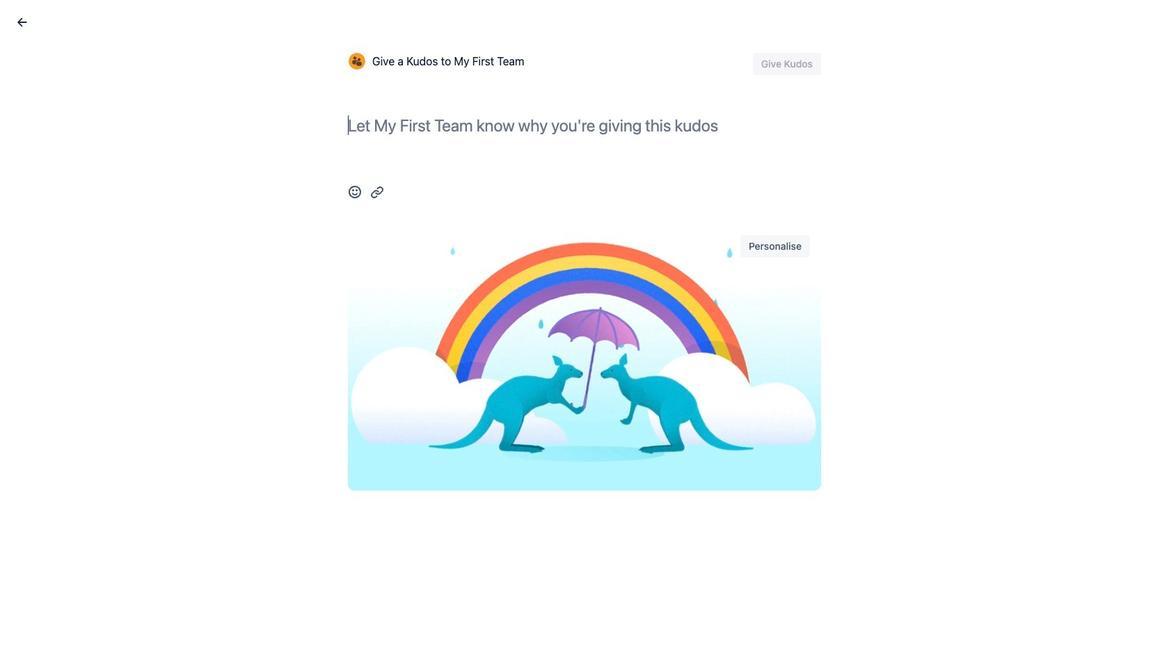 Task type: locate. For each thing, give the bounding box(es) containing it.
dialog
[[0, 0, 1169, 670]]

close drawer image
[[14, 14, 31, 31]]

banner
[[0, 0, 1169, 39]]



Task type: describe. For each thing, give the bounding box(es) containing it.
Search field
[[905, 8, 1044, 30]]



Task type: vqa. For each thing, say whether or not it's contained in the screenshot.
SEARCH field
yes



